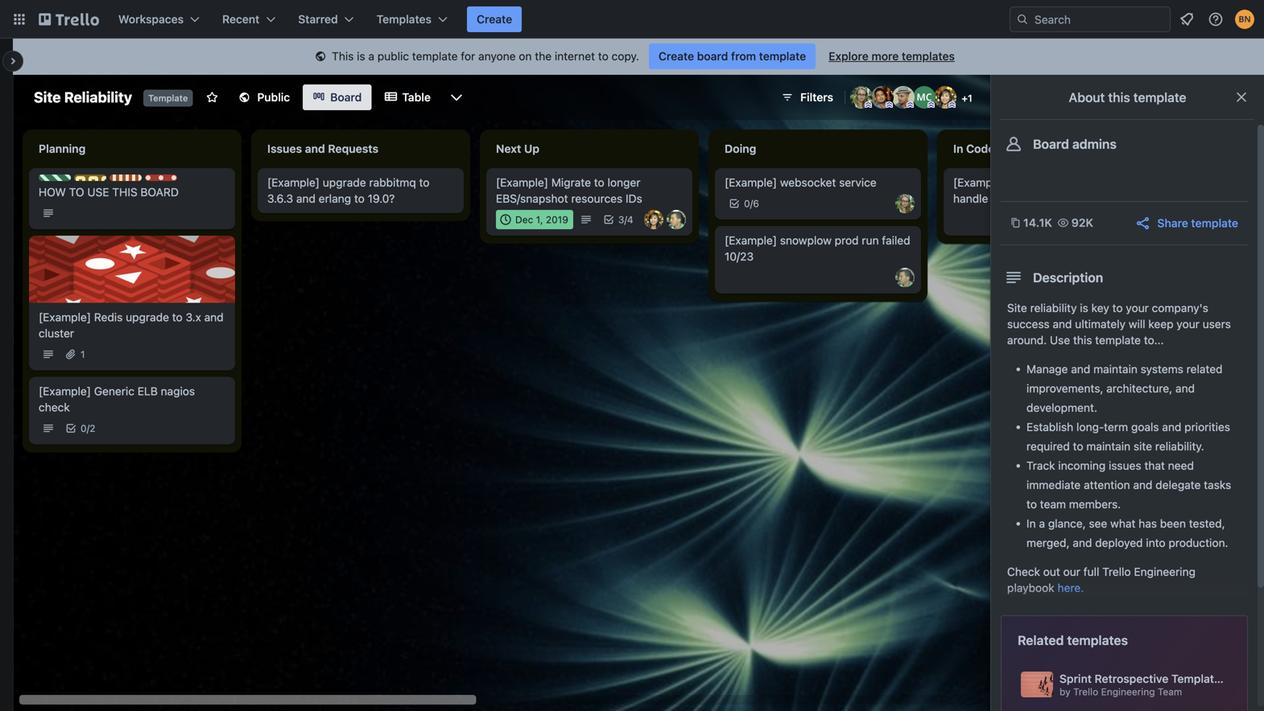 Task type: locate. For each thing, give the bounding box(es) containing it.
2 horizontal spatial /
[[750, 198, 753, 209]]

0 vertical spatial amy freiderson (amyfreiderson) image
[[850, 86, 873, 109]]

and inside [example] redis upgrade to 3.x and cluster
[[204, 311, 224, 324]]

1 vertical spatial board
[[1033, 136, 1069, 152]]

trello inside check out our full trello engineering playbook
[[1103, 566, 1131, 579]]

this member is an admin of this workspace. image
[[865, 101, 872, 109], [886, 101, 893, 109]]

create up anyone
[[477, 12, 512, 26]]

1 horizontal spatial is
[[1080, 302, 1088, 315]]

0 / 2
[[81, 423, 95, 434]]

to left 3.x
[[172, 311, 183, 324]]

0 horizontal spatial 1
[[81, 349, 85, 360]]

[example] up cluster
[[39, 311, 91, 324]]

marques closter (marquescloster) image
[[913, 86, 936, 109]]

templates
[[902, 50, 955, 63], [1067, 633, 1128, 649]]

0 for 0 / 6
[[744, 198, 750, 209]]

resources
[[571, 192, 623, 205]]

to right preview
[[1129, 176, 1140, 189]]

/ for 6
[[750, 198, 753, 209]]

0 vertical spatial templates
[[902, 50, 955, 63]]

sprint retrospective template | trello by trello engineering team
[[1060, 673, 1259, 698]]

2
[[90, 423, 95, 434]]

3.x
[[186, 311, 201, 324]]

longer
[[608, 176, 641, 189]]

this member is an admin of this workspace. image for chris temperson (christemperson) icon
[[907, 101, 914, 109]]

template down ultimately
[[1095, 334, 1141, 347]]

1 vertical spatial 0
[[81, 423, 87, 434]]

attention
[[1084, 479, 1130, 492]]

1 vertical spatial is
[[1080, 302, 1088, 315]]

[example] up handle
[[953, 176, 1006, 189]]

out
[[1043, 566, 1060, 579]]

board
[[330, 91, 362, 104], [1033, 136, 1069, 152]]

2 horizontal spatial trello
[[1230, 673, 1259, 686]]

0 horizontal spatial create
[[477, 12, 512, 26]]

1 up [example] generic elb nagios check
[[81, 349, 85, 360]]

cluster
[[39, 327, 74, 340]]

0 horizontal spatial board
[[330, 91, 362, 104]]

0 vertical spatial for
[[461, 50, 475, 63]]

and right 3.6.3
[[296, 192, 316, 205]]

1 vertical spatial for
[[1068, 176, 1083, 189]]

[example] inside [example] redis upgrade to 3.x and cluster
[[39, 311, 91, 324]]

amy freiderson (amyfreiderson) image left chris temperson (christemperson) icon
[[850, 86, 873, 109]]

your
[[1126, 302, 1149, 315], [1177, 318, 1200, 331]]

for inside [example] add config for preview to handle avatars
[[1068, 176, 1083, 189]]

0 horizontal spatial 0
[[81, 423, 87, 434]]

1 horizontal spatial a
[[1039, 517, 1045, 531]]

0 vertical spatial is
[[357, 50, 365, 63]]

[example] up 3.6.3
[[267, 176, 320, 189]]

ben nelson (bennelson96) image
[[1235, 10, 1255, 29]]

amy freiderson (amyfreiderson) image
[[850, 86, 873, 109], [895, 194, 915, 213]]

3 this member is an admin of this workspace. image from the left
[[949, 101, 956, 109]]

amy freiderson (amyfreiderson) image up failed
[[895, 194, 915, 213]]

create for create
[[477, 12, 512, 26]]

maintain up 'architecture,' at the right bottom of page
[[1094, 363, 1138, 376]]

2 vertical spatial /
[[87, 423, 90, 434]]

to left the copy.
[[598, 50, 609, 63]]

in inside manage and maintain systems related improvements, architecture, and development. establish long-term goals and priorities required to maintain site reliability. track incoming issues that need immediate attention and delegate tasks to team members. in a glance, see what has been tested, merged, and deployed into production.
[[1027, 517, 1036, 531]]

1 horizontal spatial /
[[624, 214, 627, 225]]

and inside issues and requests text box
[[305, 142, 325, 155]]

and down related
[[1176, 382, 1195, 395]]

improvements,
[[1027, 382, 1104, 395]]

prod
[[835, 234, 859, 247]]

4
[[627, 214, 633, 225]]

[example] up 0 / 6
[[725, 176, 777, 189]]

andre gorte (andregorte) image
[[871, 86, 894, 109]]

[example] inside [example] migrate to longer ebs/snapshot resources ids
[[496, 176, 548, 189]]

erlang
[[319, 192, 351, 205]]

into
[[1146, 537, 1166, 550]]

trello right the full
[[1103, 566, 1131, 579]]

[example] inside [example] add config for preview to handle avatars
[[953, 176, 1006, 189]]

redis
[[94, 311, 123, 324]]

use
[[87, 186, 109, 199]]

template right public
[[412, 50, 458, 63]]

0 vertical spatial /
[[750, 198, 753, 209]]

this member is an admin of this workspace. image right andre gorte (andregorte) "icon"
[[907, 101, 914, 109]]

your down the company's
[[1177, 318, 1200, 331]]

[example] inside [example] websocket service 'link'
[[725, 176, 777, 189]]

0 horizontal spatial upgrade
[[126, 311, 169, 324]]

board up config
[[1033, 136, 1069, 152]]

this member is an admin of this workspace. image for andre gorte (andregorte) "icon"
[[886, 101, 893, 109]]

1 vertical spatial maintain
[[1087, 440, 1131, 453]]

1 horizontal spatial create
[[659, 50, 694, 63]]

[example] for [example] add config for preview to handle avatars
[[953, 176, 1006, 189]]

public
[[257, 91, 290, 104]]

that
[[1145, 459, 1165, 473]]

in left code on the top right
[[953, 142, 963, 155]]

/ down ids
[[624, 214, 627, 225]]

this right about
[[1108, 90, 1130, 105]]

1 horizontal spatial template
[[1172, 673, 1221, 686]]

and up use
[[1053, 318, 1072, 331]]

related templates
[[1018, 633, 1128, 649]]

tom mikelbach (tommikelbach) image down failed
[[895, 268, 915, 287]]

trello right the |
[[1230, 673, 1259, 686]]

check out our full trello engineering playbook
[[1007, 566, 1196, 595]]

and down glance,
[[1073, 537, 1092, 550]]

success
[[1007, 318, 1050, 331]]

a
[[368, 50, 374, 63], [1039, 517, 1045, 531]]

glance,
[[1048, 517, 1086, 531]]

tested,
[[1189, 517, 1225, 531]]

board
[[140, 186, 179, 199]]

color: yellow, title: "ready to merge" element
[[74, 175, 106, 181]]

avatars
[[991, 192, 1029, 205]]

for right config
[[1068, 176, 1083, 189]]

0 vertical spatial engineering
[[1134, 566, 1196, 579]]

your up will
[[1126, 302, 1149, 315]]

[example] for [example] upgrade rabbitmq to 3.6.3 and erlang to 19.0?
[[267, 176, 320, 189]]

template right share
[[1191, 217, 1238, 230]]

1 vertical spatial this
[[1073, 334, 1092, 347]]

a up merged,
[[1039, 517, 1045, 531]]

1 vertical spatial create
[[659, 50, 694, 63]]

2 horizontal spatial this member is an admin of this workspace. image
[[949, 101, 956, 109]]

upgrade
[[323, 176, 366, 189], [126, 311, 169, 324]]

is left key
[[1080, 302, 1088, 315]]

1 horizontal spatial templates
[[1067, 633, 1128, 649]]

site up success
[[1007, 302, 1027, 315]]

2 this member is an admin of this workspace. image from the left
[[886, 101, 893, 109]]

site left "reliability"
[[34, 89, 61, 106]]

public button
[[228, 85, 300, 110]]

upgrade up erlang
[[323, 176, 366, 189]]

[example] redis upgrade to 3.x and cluster
[[39, 311, 224, 340]]

trello down sprint at bottom
[[1073, 687, 1098, 698]]

templates up sprint at bottom
[[1067, 633, 1128, 649]]

0 horizontal spatial site
[[34, 89, 61, 106]]

our
[[1063, 566, 1081, 579]]

this member is an admin of this workspace. image right chris temperson (christemperson) icon
[[928, 101, 935, 109]]

this member is an admin of this workspace. image for marques closter (marquescloster) icon
[[928, 101, 935, 109]]

create inside button
[[477, 12, 512, 26]]

[example] up ebs/snapshot
[[496, 176, 548, 189]]

1 horizontal spatial 1
[[968, 93, 973, 104]]

1 horizontal spatial this member is an admin of this workspace. image
[[928, 101, 935, 109]]

[example] redis upgrade to 3.x and cluster link
[[39, 310, 225, 342]]

1 vertical spatial in
[[1027, 517, 1036, 531]]

[example] upgrade rabbitmq to 3.6.3 and erlang to 19.0? link
[[267, 175, 454, 207]]

6
[[753, 198, 759, 209]]

template inside site reliability is key to your company's success and ultimately will keep your users around. use this template to...
[[1095, 334, 1141, 347]]

members.
[[1069, 498, 1121, 511]]

1 horizontal spatial site
[[1007, 302, 1027, 315]]

0 horizontal spatial your
[[1126, 302, 1149, 315]]

this
[[112, 186, 137, 199]]

0 notifications image
[[1177, 10, 1197, 29]]

more
[[872, 50, 899, 63]]

+
[[962, 93, 968, 104]]

1 horizontal spatial for
[[1068, 176, 1083, 189]]

and inside [example] upgrade rabbitmq to 3.6.3 and erlang to 19.0?
[[296, 192, 316, 205]]

template left star or unstar board image on the left top
[[148, 93, 188, 103]]

will
[[1129, 318, 1146, 331]]

1 this member is an admin of this workspace. image from the left
[[865, 101, 872, 109]]

this member is an admin of this workspace. image left marques closter (marquescloster) icon
[[886, 101, 893, 109]]

to right key
[[1113, 302, 1123, 315]]

create for create board from template
[[659, 50, 694, 63]]

[example] add config for preview to handle avatars
[[953, 176, 1140, 205]]

maintain down term
[[1087, 440, 1131, 453]]

1 horizontal spatial trello
[[1103, 566, 1131, 579]]

0 vertical spatial upgrade
[[323, 176, 366, 189]]

team
[[1040, 498, 1066, 511]]

ids
[[626, 192, 642, 205]]

/
[[750, 198, 753, 209], [624, 214, 627, 225], [87, 423, 90, 434]]

a left public
[[368, 50, 374, 63]]

0 vertical spatial maintain
[[1094, 363, 1138, 376]]

is right this
[[357, 50, 365, 63]]

0 horizontal spatial templates
[[902, 50, 955, 63]]

site inside site reliability is key to your company's success and ultimately will keep your users around. use this template to...
[[1007, 302, 1027, 315]]

1 vertical spatial template
[[1172, 673, 1221, 686]]

site
[[1134, 440, 1152, 453]]

[example] up 10/23
[[725, 234, 777, 247]]

color: red, title: "unshippable!" element
[[145, 175, 223, 187]]

color: orange, title: "manual deploy steps" element
[[110, 175, 142, 181]]

in up merged,
[[1027, 517, 1036, 531]]

0 horizontal spatial this member is an admin of this workspace. image
[[865, 101, 872, 109]]

this member is an admin of this workspace. image
[[907, 101, 914, 109], [928, 101, 935, 109], [949, 101, 956, 109]]

1 vertical spatial upgrade
[[126, 311, 169, 324]]

0 horizontal spatial in
[[953, 142, 963, 155]]

this member is an admin of this workspace. image left +
[[949, 101, 956, 109]]

1 horizontal spatial board
[[1033, 136, 1069, 152]]

migrate
[[551, 176, 591, 189]]

production.
[[1169, 537, 1228, 550]]

/ for 4
[[624, 214, 627, 225]]

0 horizontal spatial /
[[87, 423, 90, 434]]

1 horizontal spatial this member is an admin of this workspace. image
[[886, 101, 893, 109]]

chris temperson (christemperson) image
[[892, 86, 915, 109]]

0 horizontal spatial is
[[357, 50, 365, 63]]

1 vertical spatial site
[[1007, 302, 1027, 315]]

service
[[839, 176, 877, 189]]

dec
[[515, 214, 533, 225]]

2 this member is an admin of this workspace. image from the left
[[928, 101, 935, 109]]

0 horizontal spatial amy freiderson (amyfreiderson) image
[[850, 86, 873, 109]]

0 horizontal spatial this member is an admin of this workspace. image
[[907, 101, 914, 109]]

templates
[[377, 12, 432, 26]]

star or unstar board image
[[206, 91, 219, 104]]

0 vertical spatial site
[[34, 89, 61, 106]]

[example] inside [example] upgrade rabbitmq to 3.6.3 and erlang to 19.0?
[[267, 176, 320, 189]]

and right 3.x
[[204, 311, 224, 324]]

recent button
[[213, 6, 285, 32]]

[example] inside [example] snowplow prod run failed 10/23
[[725, 234, 777, 247]]

this right use
[[1073, 334, 1092, 347]]

site inside text box
[[34, 89, 61, 106]]

[example] for [example] migrate to longer ebs/snapshot resources ids
[[496, 176, 548, 189]]

here.
[[1058, 582, 1084, 595]]

websocket
[[780, 176, 836, 189]]

3
[[618, 214, 624, 225]]

0 vertical spatial create
[[477, 12, 512, 26]]

0 horizontal spatial tom mikelbach (tommikelbach) image
[[667, 210, 686, 229]]

1 this member is an admin of this workspace. image from the left
[[907, 101, 914, 109]]

0 vertical spatial 0
[[744, 198, 750, 209]]

0 left 2
[[81, 423, 87, 434]]

delegate
[[1156, 479, 1201, 492]]

1 vertical spatial /
[[624, 214, 627, 225]]

19.0?
[[368, 192, 395, 205]]

1 right samantha pivlot (samanthapivlot) image
[[968, 93, 973, 104]]

0 horizontal spatial for
[[461, 50, 475, 63]]

[example] for [example] snowplow prod run failed 10/23
[[725, 234, 777, 247]]

template left the |
[[1172, 673, 1221, 686]]

0 / 6
[[744, 198, 759, 209]]

reliability
[[64, 89, 132, 106]]

[example] add config for preview to handle avatars link
[[953, 175, 1140, 207]]

engineering down the "retrospective"
[[1101, 687, 1155, 698]]

internet
[[555, 50, 595, 63]]

engineering down into
[[1134, 566, 1196, 579]]

about
[[1069, 90, 1105, 105]]

1 vertical spatial engineering
[[1101, 687, 1155, 698]]

failed
[[882, 234, 910, 247]]

primary element
[[0, 0, 1264, 39]]

create board from template
[[659, 50, 806, 63]]

0 vertical spatial in
[[953, 142, 963, 155]]

1 vertical spatial your
[[1177, 318, 1200, 331]]

template right about
[[1134, 90, 1187, 105]]

1 horizontal spatial amy freiderson (amyfreiderson) image
[[895, 194, 915, 213]]

0 horizontal spatial template
[[148, 93, 188, 103]]

0 vertical spatial this
[[1108, 90, 1130, 105]]

1 horizontal spatial in
[[1027, 517, 1036, 531]]

board for board admins
[[1033, 136, 1069, 152]]

0 vertical spatial 1
[[968, 93, 973, 104]]

[example] websocket service link
[[725, 175, 912, 191]]

1 horizontal spatial this
[[1108, 90, 1130, 105]]

Planning text field
[[29, 136, 235, 162]]

0 horizontal spatial trello
[[1073, 687, 1098, 698]]

manage and maintain systems related improvements, architecture, and development. establish long-term goals and priorities required to maintain site reliability. track incoming issues that need immediate attention and delegate tasks to team members. in a glance, see what has been tested, merged, and deployed into production.
[[1027, 363, 1231, 550]]

1 vertical spatial templates
[[1067, 633, 1128, 649]]

board down this
[[330, 91, 362, 104]]

to up the incoming
[[1073, 440, 1083, 453]]

[example] inside [example] generic elb nagios check
[[39, 385, 91, 398]]

upgrade right redis
[[126, 311, 169, 324]]

preview
[[1086, 176, 1126, 189]]

1 horizontal spatial upgrade
[[323, 176, 366, 189]]

0 horizontal spatial this
[[1073, 334, 1092, 347]]

0 vertical spatial board
[[330, 91, 362, 104]]

workspaces button
[[109, 6, 209, 32]]

1 horizontal spatial tom mikelbach (tommikelbach) image
[[895, 268, 915, 287]]

[example] up check
[[39, 385, 91, 398]]

samantha pivlot (samanthapivlot) image
[[934, 86, 957, 109]]

Search field
[[1029, 7, 1170, 31]]

create left board
[[659, 50, 694, 63]]

templates up marques closter (marquescloster) icon
[[902, 50, 955, 63]]

tom mikelbach (tommikelbach) image
[[667, 210, 686, 229], [895, 268, 915, 287]]

0 for 0 / 2
[[81, 423, 87, 434]]

Issues and Requests text field
[[258, 136, 464, 162]]

/ for 2
[[87, 423, 90, 434]]

long-
[[1077, 421, 1104, 434]]

track
[[1027, 459, 1055, 473]]

to up resources
[[594, 176, 605, 189]]

engineering inside 'sprint retrospective template | trello by trello engineering team'
[[1101, 687, 1155, 698]]

table
[[402, 91, 431, 104]]

and right issues
[[305, 142, 325, 155]]

board for board
[[330, 91, 362, 104]]

tom mikelbach (tommikelbach) image right samantha pivlot (samanthapivlot) icon
[[667, 210, 686, 229]]

color: green, title: "verified in staging" element
[[39, 175, 71, 181]]

site for site reliability
[[34, 89, 61, 106]]

/ down [example] generic elb nagios check
[[87, 423, 90, 434]]

for left anyone
[[461, 50, 475, 63]]

1 horizontal spatial 0
[[744, 198, 750, 209]]

up
[[524, 142, 540, 155]]

/ down [example] websocket service
[[750, 198, 753, 209]]

0 horizontal spatial a
[[368, 50, 374, 63]]

check
[[1007, 566, 1040, 579]]

0 vertical spatial tom mikelbach (tommikelbach) image
[[667, 210, 686, 229]]

admins
[[1072, 136, 1117, 152]]

doing
[[725, 142, 756, 155]]

unshippable!
[[161, 176, 223, 187]]

templates button
[[367, 6, 457, 32]]

explore
[[829, 50, 869, 63]]

retrospective
[[1095, 673, 1169, 686]]

1 vertical spatial a
[[1039, 517, 1045, 531]]

0 left 6
[[744, 198, 750, 209]]

0 vertical spatial template
[[148, 93, 188, 103]]

template inside 'sprint retrospective template | trello by trello engineering team'
[[1172, 673, 1221, 686]]

on
[[519, 50, 532, 63]]

in inside text box
[[953, 142, 963, 155]]

10/23
[[725, 250, 754, 263]]

this member is an admin of this workspace. image left chris temperson (christemperson) icon
[[865, 101, 872, 109]]

term
[[1104, 421, 1128, 434]]

[example] for [example] generic elb nagios check
[[39, 385, 91, 398]]



Task type: vqa. For each thing, say whether or not it's contained in the screenshot.
the "[Example]" in [Example] Add config for preview to handle avatars
yes



Task type: describe. For each thing, give the bounding box(es) containing it.
about this template
[[1069, 90, 1187, 105]]

trello for |
[[1230, 673, 1259, 686]]

[example] websocket service
[[725, 176, 877, 189]]

dec 1, 2019
[[515, 214, 568, 225]]

[example] generic elb nagios check
[[39, 385, 195, 414]]

this member is an admin of this workspace. image for samantha pivlot (samanthapivlot) image
[[949, 101, 956, 109]]

1 vertical spatial amy freiderson (amyfreiderson) image
[[895, 194, 915, 213]]

2019
[[546, 214, 568, 225]]

upgrade inside [example] upgrade rabbitmq to 3.6.3 and erlang to 19.0?
[[323, 176, 366, 189]]

sprint
[[1060, 673, 1092, 686]]

[example] migrate to longer ebs/snapshot resources ids link
[[496, 175, 683, 207]]

site for site reliability is key to your company's success and ultimately will keep your users around. use this template to...
[[1007, 302, 1027, 315]]

tasks
[[1204, 479, 1231, 492]]

manage
[[1027, 363, 1068, 376]]

upgrade inside [example] redis upgrade to 3.x and cluster
[[126, 311, 169, 324]]

open information menu image
[[1208, 11, 1224, 27]]

full
[[1084, 566, 1099, 579]]

copy.
[[612, 50, 639, 63]]

been
[[1160, 517, 1186, 531]]

[example] upgrade rabbitmq to 3.6.3 and erlang to 19.0?
[[267, 176, 430, 205]]

template inside button
[[1191, 217, 1238, 230]]

planning
[[39, 142, 86, 155]]

engineering inside check out our full trello engineering playbook
[[1134, 566, 1196, 579]]

to left team
[[1027, 498, 1037, 511]]

development.
[[1027, 401, 1097, 415]]

issues and requests
[[267, 142, 379, 155]]

3 / 4
[[618, 214, 633, 225]]

create button
[[467, 6, 522, 32]]

from
[[731, 50, 756, 63]]

around.
[[1007, 334, 1047, 347]]

0 vertical spatial your
[[1126, 302, 1149, 315]]

sm image
[[312, 49, 329, 65]]

and inside site reliability is key to your company's success and ultimately will keep your users around. use this template to...
[[1053, 318, 1072, 331]]

check
[[39, 401, 70, 414]]

share
[[1158, 217, 1188, 230]]

add
[[1009, 176, 1030, 189]]

issues
[[267, 142, 302, 155]]

next
[[496, 142, 521, 155]]

board
[[697, 50, 728, 63]]

and up reliability.
[[1162, 421, 1182, 434]]

public
[[377, 50, 409, 63]]

search image
[[1016, 13, 1029, 26]]

establish
[[1027, 421, 1074, 434]]

to inside [example] migrate to longer ebs/snapshot resources ids
[[594, 176, 605, 189]]

review
[[998, 142, 1036, 155]]

Next Up text field
[[486, 136, 692, 162]]

share template button
[[1135, 215, 1238, 232]]

to
[[69, 186, 84, 199]]

rabbitmq
[[369, 176, 416, 189]]

how to use this board
[[39, 186, 179, 199]]

site reliability is key to your company's success and ultimately will keep your users around. use this template to...
[[1007, 302, 1231, 347]]

table link
[[375, 85, 440, 110]]

deployed
[[1095, 537, 1143, 550]]

customize views image
[[448, 89, 465, 105]]

use
[[1050, 334, 1070, 347]]

is inside site reliability is key to your company's success and ultimately will keep your users around. use this template to...
[[1080, 302, 1088, 315]]

[example] migrate to longer ebs/snapshot resources ids
[[496, 176, 642, 205]]

keep
[[1149, 318, 1174, 331]]

In Code Review text field
[[944, 136, 1150, 162]]

a inside manage and maintain systems related improvements, architecture, and development. establish long-term goals and priorities required to maintain site reliability. track incoming issues that need immediate attention and delegate tasks to team members. in a glance, see what has been tested, merged, and deployed into production.
[[1039, 517, 1045, 531]]

|
[[1224, 673, 1227, 686]]

trello for full
[[1103, 566, 1131, 579]]

filters button
[[776, 85, 838, 110]]

incoming
[[1058, 459, 1106, 473]]

Doing text field
[[715, 136, 921, 162]]

this member is an admin of this workspace. image for amy freiderson (amyfreiderson) "image" to the left
[[865, 101, 872, 109]]

code
[[966, 142, 995, 155]]

by
[[1060, 687, 1071, 698]]

this inside site reliability is key to your company's success and ultimately will keep your users around. use this template to...
[[1073, 334, 1092, 347]]

related
[[1018, 633, 1064, 649]]

0 vertical spatial a
[[368, 50, 374, 63]]

has
[[1139, 517, 1157, 531]]

snowplow
[[780, 234, 832, 247]]

92k
[[1071, 216, 1093, 229]]

14.1k
[[1023, 216, 1052, 229]]

[example] snowplow prod run failed 10/23 link
[[725, 233, 912, 265]]

company's
[[1152, 302, 1209, 315]]

1,
[[536, 214, 543, 225]]

share template
[[1158, 217, 1238, 230]]

requests
[[328, 142, 379, 155]]

back to home image
[[39, 6, 99, 32]]

1 vertical spatial tom mikelbach (tommikelbach) image
[[895, 268, 915, 287]]

key
[[1092, 302, 1109, 315]]

ebs/snapshot
[[496, 192, 568, 205]]

to right rabbitmq
[[419, 176, 430, 189]]

architecture,
[[1107, 382, 1173, 395]]

how to use this board link
[[39, 184, 225, 201]]

and down 'that'
[[1133, 479, 1153, 492]]

1 vertical spatial 1
[[81, 349, 85, 360]]

to inside site reliability is key to your company's success and ultimately will keep your users around. use this template to...
[[1113, 302, 1123, 315]]

playbook
[[1007, 582, 1055, 595]]

to...
[[1144, 334, 1164, 347]]

in code review
[[953, 142, 1036, 155]]

samantha pivlot (samanthapivlot) image
[[644, 210, 664, 229]]

recent
[[222, 12, 260, 26]]

and up improvements,
[[1071, 363, 1091, 376]]

1 horizontal spatial your
[[1177, 318, 1200, 331]]

filters
[[800, 91, 833, 104]]

[example] generic elb nagios check link
[[39, 384, 225, 416]]

to inside [example] add config for preview to handle avatars
[[1129, 176, 1140, 189]]

description
[[1033, 270, 1103, 285]]

to inside [example] redis upgrade to 3.x and cluster
[[172, 311, 183, 324]]

related
[[1187, 363, 1223, 376]]

[example] for [example] redis upgrade to 3.x and cluster
[[39, 311, 91, 324]]

site reliability
[[34, 89, 132, 106]]

[example] for [example] websocket service
[[725, 176, 777, 189]]

template right the from
[[759, 50, 806, 63]]

board admins
[[1033, 136, 1117, 152]]

to left 19.0?
[[354, 192, 365, 205]]

handle
[[953, 192, 988, 205]]

reliability.
[[1155, 440, 1204, 453]]

required
[[1027, 440, 1070, 453]]

Board name text field
[[26, 85, 140, 110]]

here. link
[[1058, 582, 1084, 595]]



